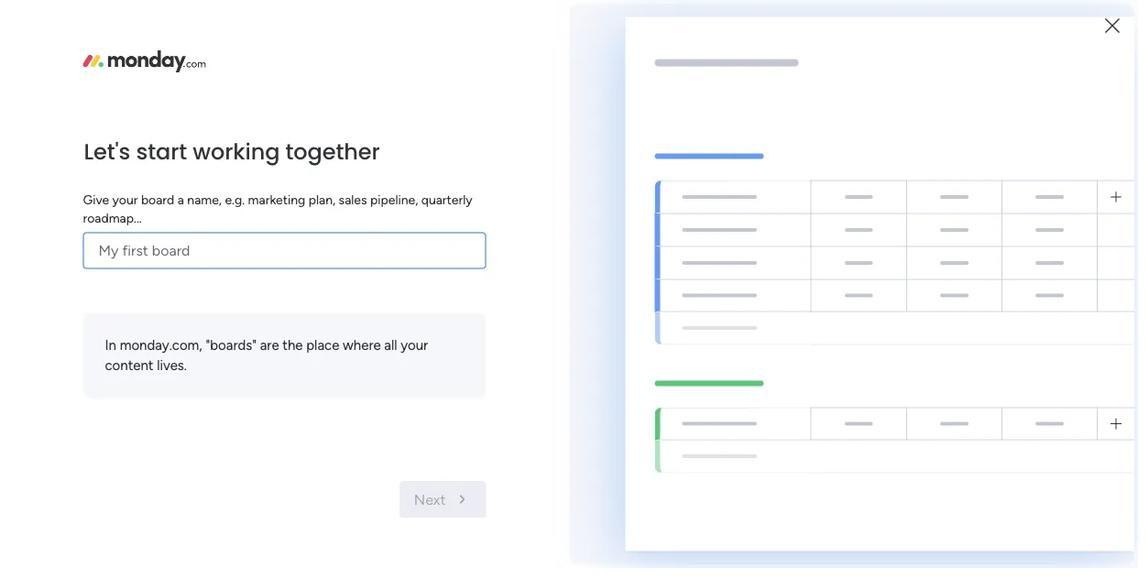 Task type: describe. For each thing, give the bounding box(es) containing it.
request to join button
[[66, 327, 168, 356]]

1 vertical spatial workspace
[[84, 267, 146, 282]]

create
[[165, 267, 201, 282]]

circle o image
[[864, 242, 876, 256]]

complete
[[882, 264, 943, 280]]

this
[[60, 267, 81, 282]]

setup
[[882, 170, 919, 187]]

give your board a name, e.g. marketing plan, sales pipeline, quarterly roadmap...
[[83, 192, 473, 226]]

together
[[286, 136, 380, 167]]

browse workspaces
[[21, 146, 135, 162]]

complete profile
[[882, 264, 986, 280]]

mobile
[[948, 287, 989, 304]]

>
[[439, 366, 447, 381]]

0 vertical spatial workspaces
[[564, 79, 642, 97]]

work management > main workspace
[[329, 366, 543, 381]]

apps image
[[938, 13, 956, 31]]

is
[[137, 247, 146, 262]]

install
[[882, 287, 918, 304]]

account
[[922, 170, 975, 187]]

where
[[343, 337, 381, 353]]

marketing
[[248, 192, 306, 207]]

profile
[[946, 264, 986, 280]]

enable desktop notifications
[[882, 217, 1062, 234]]

app
[[993, 287, 1018, 304]]

circle o image for install
[[864, 289, 876, 303]]

"boards"
[[206, 337, 257, 353]]

work
[[329, 366, 357, 381]]

complete profile link
[[864, 262, 1111, 283]]

project management
[[333, 336, 474, 353]]

project
[[333, 336, 382, 353]]

desktop
[[927, 217, 978, 234]]

join
[[139, 334, 160, 349]]

to inside button
[[124, 334, 136, 349]]

ruby anderson image
[[1087, 7, 1117, 37]]

invite
[[882, 241, 916, 257]]

content
[[105, 358, 154, 374]]

upload your photo link
[[864, 192, 1111, 213]]

management
[[386, 336, 474, 353]]

boards,
[[443, 79, 492, 97]]

name,
[[187, 192, 222, 207]]

workspaces for my workspaces
[[337, 500, 427, 519]]

setup account link
[[864, 169, 1111, 189]]

upload
[[882, 194, 926, 210]]

let's
[[84, 136, 131, 167]]

working
[[193, 136, 280, 167]]

(0/1)
[[1017, 241, 1047, 257]]

circle o image for enable
[[864, 219, 876, 233]]

this workspace is empty. join this workspace to create content.
[[33, 247, 201, 303]]

the
[[283, 337, 303, 353]]

empty.
[[149, 247, 189, 262]]

Search in workspace field
[[39, 182, 153, 203]]

are
[[260, 337, 279, 353]]

your
[[929, 194, 957, 210]]

recent
[[397, 79, 440, 97]]

circle o image for upload
[[864, 196, 876, 209]]

invite members image
[[898, 13, 916, 31]]

invite team members (0/1) link
[[864, 239, 1111, 259]]

your left recent
[[363, 79, 393, 97]]

recently
[[309, 150, 377, 170]]

your inside boost your workflow in minutes with ready-made templates
[[889, 539, 918, 557]]

in monday.com, "boards" are the place where all your content lives.
[[105, 337, 428, 374]]

templates image image
[[853, 396, 1095, 522]]

main
[[450, 366, 478, 381]]

quickly
[[261, 79, 311, 97]]

roadmap...
[[83, 210, 142, 226]]

my
[[309, 500, 333, 519]]

component image
[[306, 364, 323, 380]]

notifications
[[982, 217, 1062, 234]]

install our mobile app link
[[864, 285, 1111, 306]]

enable desktop notifications link
[[864, 215, 1111, 236]]



Task type: vqa. For each thing, say whether or not it's contained in the screenshot.
the top option
no



Task type: locate. For each thing, give the bounding box(es) containing it.
give
[[83, 192, 109, 207]]

your right all
[[401, 337, 428, 353]]

0 horizontal spatial workspaces
[[67, 146, 135, 162]]

in
[[105, 337, 116, 353]]

your inside in monday.com, "boards" are the place where all your content lives.
[[401, 337, 428, 353]]

public board image
[[306, 335, 326, 355]]

ready-
[[847, 561, 890, 569]]

workspaces inside button
[[67, 146, 135, 162]]

your inside give your board a name, e.g. marketing plan, sales pipeline, quarterly roadmap...
[[112, 192, 138, 207]]

lives.
[[157, 358, 187, 374]]

Give your board a name, e.g. marketing plan, sales pipeline, quarterly roadmap... text field
[[83, 232, 486, 269]]

boost your workflow in minutes with ready-made templates
[[847, 539, 1086, 569]]

1 vertical spatial workspaces
[[67, 146, 135, 162]]

my workspaces
[[309, 500, 427, 519]]

this
[[45, 247, 68, 262]]

workspaces up search in workspace field at the top left of the page
[[67, 146, 135, 162]]

2 vertical spatial workspace
[[481, 366, 543, 381]]

inbox
[[496, 79, 532, 97]]

pipeline,
[[370, 192, 418, 207]]

circle o image inside complete profile link
[[864, 266, 876, 279]]

board
[[141, 192, 174, 207]]

management
[[360, 366, 436, 381]]

workflow
[[922, 539, 982, 557]]

visited
[[380, 150, 431, 170]]

1 horizontal spatial to
[[149, 267, 161, 282]]

to
[[149, 267, 161, 282], [124, 334, 136, 349]]

workspaces right and
[[564, 79, 642, 97]]

1 circle o image from the top
[[864, 196, 876, 209]]

recently visited
[[309, 150, 431, 170]]

notifications image
[[817, 13, 835, 31]]

inbox image
[[857, 13, 876, 31]]

4 circle o image from the top
[[864, 289, 876, 303]]

circle o image left install
[[864, 289, 876, 303]]

templates
[[930, 561, 996, 569]]

place
[[306, 337, 340, 353]]

circle o image
[[864, 196, 876, 209], [864, 219, 876, 233], [864, 266, 876, 279], [864, 289, 876, 303]]

quickly access your recent boards, inbox and workspaces
[[261, 79, 642, 97]]

0 vertical spatial workspace
[[72, 247, 134, 262]]

in
[[986, 539, 998, 557]]

1 vertical spatial to
[[124, 334, 136, 349]]

sales
[[339, 192, 367, 207]]

your up roadmap...
[[112, 192, 138, 207]]

close recently visited image
[[283, 149, 305, 171]]

boost
[[847, 539, 886, 557]]

2 horizontal spatial workspaces
[[564, 79, 642, 97]]

join
[[33, 267, 57, 282]]

workspace right main
[[481, 366, 543, 381]]

invite team members (0/1)
[[882, 241, 1047, 257]]

2 vertical spatial workspaces
[[337, 500, 427, 519]]

1 horizontal spatial workspaces
[[337, 500, 427, 519]]

upload your photo
[[882, 194, 997, 210]]

logo image
[[83, 50, 206, 72]]

let's start working together
[[84, 136, 380, 167]]

start
[[136, 136, 187, 167]]

workspaces right my
[[337, 500, 427, 519]]

plan,
[[309, 192, 336, 207]]

our
[[922, 287, 945, 304]]

circle o image up circle o icon
[[864, 219, 876, 233]]

2 circle o image from the top
[[864, 219, 876, 233]]

0 horizontal spatial to
[[124, 334, 136, 349]]

circle o image inside install our mobile app link
[[864, 289, 876, 303]]

search everything image
[[983, 13, 1001, 31]]

to right in
[[124, 334, 136, 349]]

workspaces
[[564, 79, 642, 97], [67, 146, 135, 162], [337, 500, 427, 519]]

circle o image inside enable desktop notifications link
[[864, 219, 876, 233]]

workspaces for browse workspaces
[[67, 146, 135, 162]]

quarterly
[[422, 192, 473, 207]]

install our mobile app
[[882, 287, 1018, 304]]

content.
[[93, 287, 141, 303]]

made
[[890, 561, 927, 569]]

workspace
[[72, 247, 134, 262], [84, 267, 146, 282], [481, 366, 543, 381]]

your up made
[[889, 539, 918, 557]]

monday.com,
[[120, 337, 202, 353]]

circle o image inside upload your photo link
[[864, 196, 876, 209]]

setup account
[[882, 170, 975, 187]]

all
[[385, 337, 398, 353]]

access
[[315, 79, 360, 97]]

to down empty.
[[149, 267, 161, 282]]

circle o image down check circle 'icon'
[[864, 196, 876, 209]]

and
[[536, 79, 560, 97]]

e.g.
[[225, 192, 245, 207]]

circle o image for complete
[[864, 266, 876, 279]]

team
[[920, 241, 953, 257]]

circle o image down circle o icon
[[864, 266, 876, 279]]

request to join
[[73, 334, 160, 349]]

check circle image
[[864, 172, 876, 186]]

to inside this workspace is empty. join this workspace to create content.
[[149, 267, 161, 282]]

with
[[1057, 539, 1086, 557]]

0 vertical spatial to
[[149, 267, 161, 282]]

enable
[[882, 217, 924, 234]]

members
[[956, 241, 1014, 257]]

minutes
[[1001, 539, 1054, 557]]

request
[[73, 334, 121, 349]]

photo
[[961, 194, 997, 210]]

workspace up the content. at the left bottom of the page
[[84, 267, 146, 282]]

your
[[363, 79, 393, 97], [112, 192, 138, 207], [401, 337, 428, 353], [889, 539, 918, 557]]

browse workspaces button
[[13, 139, 182, 168]]

browse
[[21, 146, 64, 162]]

3 circle o image from the top
[[864, 266, 876, 279]]

a
[[178, 192, 184, 207]]

workspace up the this
[[72, 247, 134, 262]]

help image
[[1023, 13, 1042, 31]]



